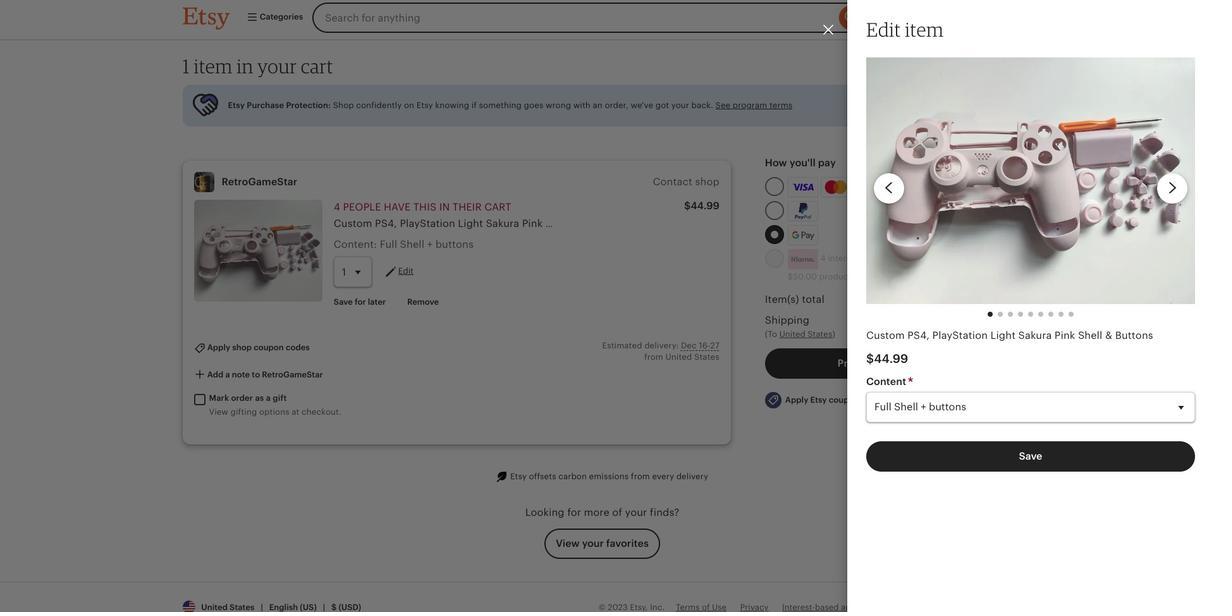 Task type: locate. For each thing, give the bounding box(es) containing it.
etsy for etsy purchase protection: shop confidently on etsy knowing if something goes wrong with an order, we've got your back.
[[228, 100, 245, 110]]

total
[[802, 294, 825, 306]]

a
[[266, 394, 271, 403]]

1 horizontal spatial 4
[[821, 254, 826, 263]]

inc.
[[651, 603, 665, 612]]

paypal image
[[790, 203, 817, 219]]

interest-based ads
[[783, 603, 855, 612]]

item for 1
[[194, 54, 233, 78]]

$50.00
[[788, 272, 818, 281]]

if
[[472, 100, 477, 110]]

2 horizontal spatial your
[[672, 100, 690, 110]]

states left english
[[230, 603, 255, 612]]

proceed
[[838, 357, 879, 369]]

shell inside edit overlay dialog
[[1079, 330, 1103, 342]]

0 horizontal spatial 44.99
[[691, 200, 720, 212]]

your up purchase
[[258, 54, 297, 78]]

4 right pay in 4 installments image
[[821, 254, 826, 263]]

1 horizontal spatial |
[[323, 603, 325, 612]]

from inside estimated delivery: dec 16-27 from united states
[[645, 353, 664, 362]]

| left english
[[261, 603, 263, 612]]

1 vertical spatial of
[[702, 603, 710, 612]]

1 horizontal spatial states
[[695, 353, 720, 362]]

this
[[414, 201, 437, 213]]

united down shipping
[[780, 330, 806, 339]]

1 item in your cart
[[183, 54, 333, 78]]

of left use
[[702, 603, 710, 612]]

mark
[[209, 394, 229, 403]]

how you'll pay
[[766, 157, 836, 169]]

1 vertical spatial $ 44.99
[[976, 294, 1011, 306]]

$
[[685, 200, 691, 212], [976, 294, 983, 306], [867, 353, 875, 366], [332, 603, 337, 612]]

google pay image
[[789, 226, 818, 245]]

0 vertical spatial states
[[808, 330, 833, 339]]

goes
[[524, 100, 544, 110]]

save
[[1020, 450, 1043, 462]]

1 vertical spatial item
[[194, 54, 233, 78]]

2 vertical spatial states
[[230, 603, 255, 612]]

from
[[645, 353, 664, 362], [631, 472, 650, 482]]

1 vertical spatial your
[[672, 100, 690, 110]]

1 vertical spatial edit
[[399, 267, 414, 276]]

1 horizontal spatial etsy
[[417, 100, 433, 110]]

states inside estimated delivery: dec 16-27 from united states
[[695, 353, 720, 362]]

shell left &
[[1079, 330, 1103, 342]]

in
[[237, 54, 253, 78], [440, 201, 450, 213]]

at
[[292, 407, 300, 417]]

0 horizontal spatial |
[[261, 603, 263, 612]]

2 horizontal spatial $ 44.99
[[976, 294, 1011, 306]]

0 horizontal spatial etsy
[[228, 100, 245, 110]]

cart
[[301, 54, 333, 78], [485, 201, 512, 213]]

0 vertical spatial item
[[906, 18, 944, 41]]

custom ps4, playstation light sakura pink shell & buttons
[[867, 330, 1154, 342]]

2 vertical spatial 44.99
[[875, 353, 909, 366]]

custom ps4, playstation light sakura pink shell & buttons image
[[194, 200, 323, 302]]

0 vertical spatial $ 44.99
[[685, 200, 720, 212]]

mastercard image
[[823, 179, 850, 195]]

of right "more"
[[613, 507, 623, 519]]

for
[[568, 507, 582, 519]]

2 vertical spatial united
[[201, 603, 228, 612]]

etsy
[[228, 100, 245, 110], [417, 100, 433, 110], [511, 472, 527, 482]]

how
[[766, 157, 788, 169]]

protection:
[[286, 100, 331, 110]]

in right "this"
[[440, 201, 450, 213]]

cart right their
[[485, 201, 512, 213]]

$ inside edit overlay dialog
[[867, 353, 875, 366]]

(usd)
[[339, 603, 361, 612]]

4
[[334, 201, 340, 213], [821, 254, 826, 263]]

4 left the people
[[334, 201, 340, 213]]

1 horizontal spatial in
[[440, 201, 450, 213]]

edit overlay dialog
[[0, 0, 1215, 612]]

0 horizontal spatial states
[[230, 603, 255, 612]]

delivery:
[[645, 341, 679, 351]]

0 vertical spatial shell
[[400, 238, 425, 250]]

0 horizontal spatial 4
[[334, 201, 340, 213]]

1 horizontal spatial united
[[666, 353, 692, 362]]

1 horizontal spatial cart
[[485, 201, 512, 213]]

buttons
[[1116, 330, 1154, 342]]

edit for edit
[[399, 267, 414, 276]]

more
[[584, 507, 610, 519]]

1 vertical spatial 44.99
[[983, 294, 1011, 306]]

etsy left purchase
[[228, 100, 245, 110]]

shell left +
[[400, 238, 425, 250]]

custom
[[867, 330, 905, 342]]

item inside edit overlay dialog
[[906, 18, 944, 41]]

pay in 4 installments image
[[788, 249, 819, 269]]

we've
[[631, 100, 654, 110]]

free
[[987, 315, 1011, 327]]

edit item
[[867, 18, 944, 41]]

their
[[453, 201, 482, 213]]

None search field
[[313, 3, 867, 33]]

banner
[[160, 0, 1046, 40]]

options
[[259, 407, 290, 417]]

0 horizontal spatial your
[[258, 54, 297, 78]]

0 vertical spatial united
[[780, 330, 806, 339]]

light
[[991, 330, 1016, 342]]

looking for more of your finds?
[[526, 507, 680, 519]]

from down 'delivery:'
[[645, 353, 664, 362]]

states down total
[[808, 330, 833, 339]]

privacy
[[741, 603, 769, 612]]

sakura
[[1019, 330, 1053, 342]]

1 vertical spatial states
[[695, 353, 720, 362]]

0 horizontal spatial united
[[201, 603, 228, 612]]

discover image
[[888, 180, 918, 198]]

pay
[[819, 157, 836, 169]]

save button
[[867, 442, 1196, 472]]

2 horizontal spatial etsy
[[511, 472, 527, 482]]

0 horizontal spatial in
[[237, 54, 253, 78]]

item(s)
[[766, 294, 800, 306]]

0 horizontal spatial edit
[[399, 267, 414, 276]]

1 horizontal spatial edit
[[867, 18, 901, 41]]

1 horizontal spatial item
[[906, 18, 944, 41]]

from left every
[[631, 472, 650, 482]]

in up purchase
[[237, 54, 253, 78]]

0 horizontal spatial item
[[194, 54, 233, 78]]

us image
[[183, 601, 195, 612]]

4 for 4 people have this in their cart
[[334, 201, 340, 213]]

0 vertical spatial edit
[[867, 18, 901, 41]]

0 vertical spatial your
[[258, 54, 297, 78]]

|
[[261, 603, 263, 612], [323, 603, 325, 612]]

etsy purchase protection: shop confidently on etsy knowing if something goes wrong with an order, we've got your back.
[[228, 100, 716, 110]]

etsy right 'on'
[[417, 100, 433, 110]]

applies
[[894, 272, 923, 281]]

content
[[867, 376, 909, 388]]

$ 44.99 inside edit overlay dialog
[[867, 353, 909, 366]]

1 vertical spatial united
[[666, 353, 692, 362]]

your left 'finds?'
[[626, 507, 648, 519]]

2 horizontal spatial states
[[808, 330, 833, 339]]

0 vertical spatial from
[[645, 353, 664, 362]]

0 vertical spatial in
[[237, 54, 253, 78]]

44.99
[[691, 200, 720, 212], [983, 294, 1011, 306], [875, 353, 909, 366]]

edit inside dialog
[[867, 18, 901, 41]]

gifting
[[231, 407, 257, 417]]

1 horizontal spatial shell
[[1079, 330, 1103, 342]]

0 horizontal spatial cart
[[301, 54, 333, 78]]

terms of use
[[676, 603, 727, 612]]

retrogamestar image
[[194, 172, 214, 192]]

buttons
[[436, 238, 474, 250]]

united down "dec"
[[666, 353, 692, 362]]

1 vertical spatial 4
[[821, 254, 826, 263]]

2 vertical spatial $ 44.99
[[867, 353, 909, 366]]

interest-
[[783, 603, 816, 612]]

finds?
[[650, 507, 680, 519]]

states
[[808, 330, 833, 339], [695, 353, 720, 362], [230, 603, 255, 612]]

1 vertical spatial shell
[[1079, 330, 1103, 342]]

people
[[343, 201, 381, 213]]

1 horizontal spatial 44.99
[[875, 353, 909, 366]]

wrong
[[546, 100, 571, 110]]

interest-based ads link
[[783, 603, 855, 612]]

0 horizontal spatial shell
[[400, 238, 425, 250]]

edit inside button
[[399, 267, 414, 276]]

checkout.
[[302, 407, 342, 417]]

| right (us)
[[323, 603, 325, 612]]

etsy left offsets
[[511, 472, 527, 482]]

item for edit
[[906, 18, 944, 41]]

to
[[881, 357, 891, 369]]

1 horizontal spatial your
[[626, 507, 648, 519]]

0 horizontal spatial of
[[613, 507, 623, 519]]

you'll
[[790, 157, 816, 169]]

0 vertical spatial 4
[[334, 201, 340, 213]]

dec 16-27 link
[[681, 341, 720, 351]]

cart up protection:
[[301, 54, 333, 78]]

shipping
[[766, 315, 810, 327]]

$50.00 product minimum applies
[[788, 272, 923, 281]]

your right got
[[672, 100, 690, 110]]

1 vertical spatial in
[[440, 201, 450, 213]]

1 horizontal spatial of
[[702, 603, 710, 612]]

etsy offsets carbon emissions from every delivery
[[511, 472, 709, 482]]

united right us image
[[201, 603, 228, 612]]

etsy,
[[630, 603, 648, 612]]

2 horizontal spatial 44.99
[[983, 294, 1011, 306]]

states down 16-
[[695, 353, 720, 362]]

view
[[209, 407, 228, 417]]

1 horizontal spatial $ 44.99
[[867, 353, 909, 366]]

product
[[820, 272, 852, 281]]

item
[[906, 18, 944, 41], [194, 54, 233, 78]]

27
[[711, 341, 720, 351]]

1 vertical spatial cart
[[485, 201, 512, 213]]

0 vertical spatial 44.99
[[691, 200, 720, 212]]



Task type: describe. For each thing, give the bounding box(es) containing it.
content: full shell + buttons
[[334, 238, 474, 250]]

every
[[653, 472, 675, 482]]

© 2023 etsy, inc.
[[599, 603, 665, 612]]

checkout
[[894, 357, 939, 369]]

privacy link
[[741, 603, 769, 612]]

back.
[[692, 100, 714, 110]]

with
[[574, 100, 591, 110]]

2 horizontal spatial united
[[780, 330, 806, 339]]

4 for 4 interest-free installments
[[821, 254, 826, 263]]

ads
[[842, 603, 855, 612]]

44.99 inside edit overlay dialog
[[875, 353, 909, 366]]

united inside estimated delivery: dec 16-27 from united states
[[666, 353, 692, 362]]

visa image
[[793, 181, 814, 193]]

16-
[[699, 341, 711, 351]]

purchase
[[247, 100, 284, 110]]

looking
[[526, 507, 565, 519]]

terms
[[676, 603, 700, 612]]

4 interest-free installments
[[819, 254, 929, 263]]

emissions
[[589, 472, 629, 482]]

something
[[479, 100, 522, 110]]

1 | from the left
[[261, 603, 263, 612]]

proceed to checkout
[[838, 357, 939, 369]]

united states   |   english (us)   |   $ (usd)
[[197, 603, 361, 612]]

delivery
[[677, 472, 709, 482]]

1 vertical spatial from
[[631, 472, 650, 482]]

4 people have this in their cart
[[334, 201, 512, 213]]

on
[[404, 100, 415, 110]]

ps4,
[[908, 330, 930, 342]]

shop
[[333, 100, 354, 110]]

2 vertical spatial your
[[626, 507, 648, 519]]

&
[[1106, 330, 1113, 342]]

terms of use link
[[676, 603, 727, 612]]

)
[[833, 330, 836, 339]]

an
[[593, 100, 603, 110]]

edit for edit item
[[867, 18, 901, 41]]

0 vertical spatial cart
[[301, 54, 333, 78]]

estimated
[[603, 341, 643, 351]]

use
[[712, 603, 727, 612]]

©
[[599, 603, 606, 612]]

edit button
[[383, 265, 414, 280]]

mark order as a gift view gifting options at checkout.
[[209, 394, 342, 417]]

1
[[183, 54, 190, 78]]

2 | from the left
[[323, 603, 325, 612]]

interest-
[[828, 254, 862, 263]]

carbon
[[559, 472, 587, 482]]

confidently
[[356, 100, 402, 110]]

as
[[255, 394, 264, 403]]

have
[[384, 201, 411, 213]]

american express image
[[856, 179, 883, 195]]

custom ps4, playstation light sakura pink shell & buttons image 1 image
[[867, 58, 1196, 305]]

gift
[[273, 394, 287, 403]]

2023
[[608, 603, 628, 612]]

dec
[[681, 341, 697, 351]]

order,
[[605, 100, 629, 110]]

minimum
[[854, 272, 892, 281]]

knowing
[[436, 100, 470, 110]]

installments
[[880, 254, 929, 263]]

full
[[380, 238, 397, 250]]

based
[[816, 603, 839, 612]]

got
[[656, 100, 670, 110]]

0 horizontal spatial $ 44.99
[[685, 200, 720, 212]]

(us)
[[300, 603, 317, 612]]

estimated delivery: dec 16-27 from united states
[[603, 341, 720, 362]]

order
[[231, 394, 253, 403]]

free
[[862, 254, 878, 263]]

pink
[[1055, 330, 1076, 342]]

content:
[[334, 238, 377, 250]]

english
[[269, 603, 298, 612]]

0 vertical spatial of
[[613, 507, 623, 519]]

proceed to checkout button
[[766, 348, 1011, 379]]

united states button
[[780, 329, 833, 341]]

(to united states )
[[766, 330, 836, 339]]

etsy for etsy offsets carbon emissions from every delivery
[[511, 472, 527, 482]]

item(s) total
[[766, 294, 825, 306]]

(to
[[766, 330, 778, 339]]



Task type: vqa. For each thing, say whether or not it's contained in the screenshot.
Sakura
yes



